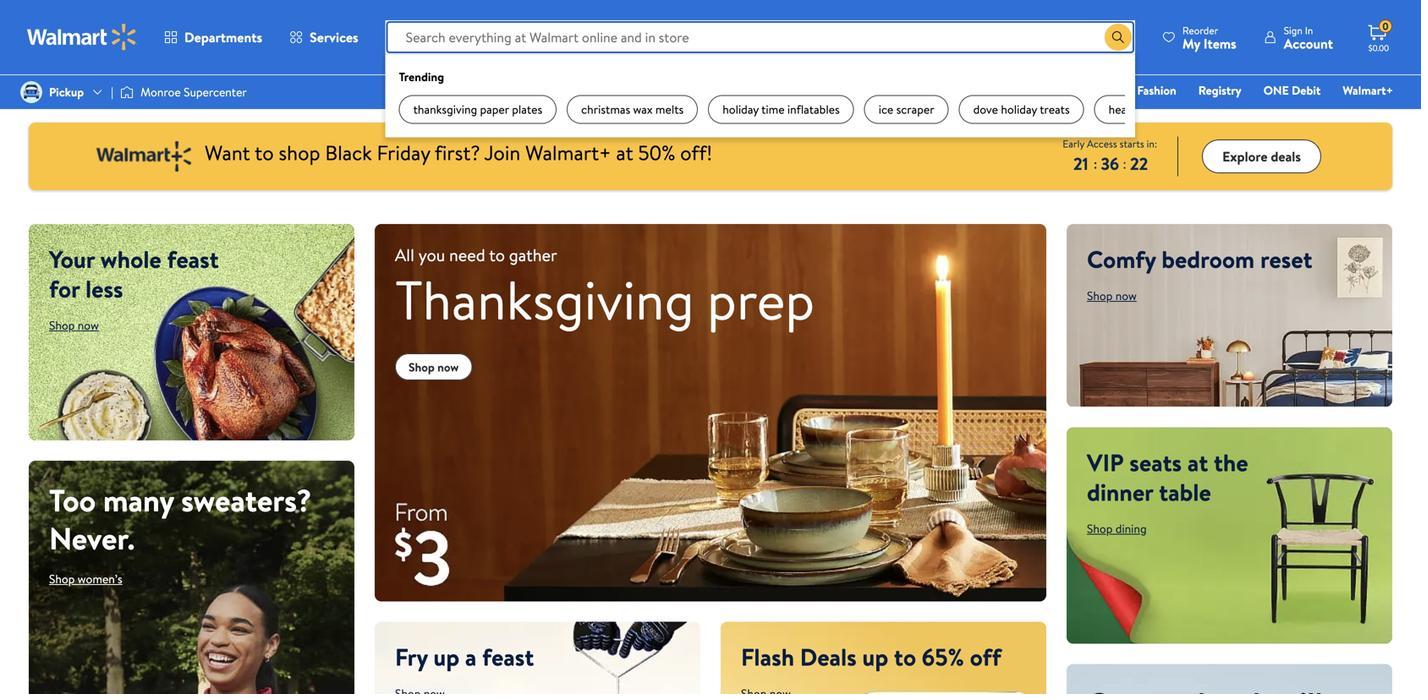 Task type: vqa. For each thing, say whether or not it's contained in the screenshot.
Lighting
no



Task type: locate. For each thing, give the bounding box(es) containing it.
sign
[[1284, 23, 1303, 38]]

now for comfy
[[1116, 288, 1137, 304]]

2 vertical spatial shop now link
[[395, 354, 472, 381]]

fashion link
[[1130, 81, 1184, 99]]

in:
[[1147, 137, 1158, 151]]

$0.00
[[1369, 42, 1390, 54]]

whole
[[100, 243, 161, 276]]

1 vertical spatial now
[[78, 317, 99, 334]]

services button
[[276, 17, 372, 58]]

reset
[[1261, 243, 1313, 276]]

monroe supercenter
[[141, 84, 247, 100]]

sweaters?
[[181, 479, 312, 522]]

 image right the |
[[120, 84, 134, 101]]

1 horizontal spatial now
[[438, 359, 459, 375]]

to left shop
[[255, 139, 274, 167]]

shop for your whole feast for less
[[49, 317, 75, 334]]

1 vertical spatial to
[[894, 641, 916, 674]]

shop dining link
[[1087, 521, 1147, 537]]

shop now for comfy bedroom reset
[[1087, 288, 1137, 304]]

electronics link
[[929, 81, 1002, 99]]

: left 22
[[1123, 154, 1127, 173]]

1 horizontal spatial walmart+
[[1343, 82, 1394, 99]]

fashion
[[1138, 82, 1177, 99]]

feast right the whole on the left top of page
[[167, 243, 219, 276]]

explore deals button
[[1203, 140, 1322, 173]]

0 horizontal spatial to
[[255, 139, 274, 167]]

dove holiday treats
[[974, 101, 1070, 118]]

|
[[111, 84, 113, 100]]

treats
[[1040, 101, 1070, 118]]

vip
[[1087, 446, 1124, 479]]

starts
[[1120, 137, 1145, 151]]

many
[[103, 479, 174, 522]]

deals up paper
[[479, 82, 507, 99]]

shop now link
[[1087, 288, 1137, 304], [49, 317, 99, 334], [395, 354, 472, 381]]

1 vertical spatial shop now
[[49, 317, 99, 334]]

1 vertical spatial walmart+
[[526, 139, 611, 167]]

2 horizontal spatial shop now
[[1087, 288, 1137, 304]]

essentials
[[584, 82, 635, 99]]

prep
[[707, 262, 815, 337]]

0 horizontal spatial holiday
[[723, 101, 759, 118]]

thanksgiving link
[[649, 81, 732, 99]]

to
[[255, 139, 274, 167], [894, 641, 916, 674]]

gift
[[858, 82, 879, 99]]

explore
[[1223, 147, 1268, 166]]

2 vertical spatial shop now
[[409, 359, 459, 375]]

&
[[573, 82, 581, 99]]

one debit
[[1264, 82, 1321, 99]]

0 vertical spatial thanksgiving
[[657, 82, 724, 99]]

1 horizontal spatial shop now
[[409, 359, 459, 375]]

shop now link for your whole feast for less
[[49, 317, 99, 334]]

0 vertical spatial shop now link
[[1087, 288, 1137, 304]]

1 horizontal spatial up
[[863, 641, 889, 674]]

walmart+ down $0.00
[[1343, 82, 1394, 99]]

2 horizontal spatial shop now link
[[1087, 288, 1137, 304]]

1 horizontal spatial  image
[[120, 84, 134, 101]]

Walmart Site-Wide search field
[[386, 20, 1165, 138]]

shop now for thanksgiving prep
[[409, 359, 459, 375]]

0 horizontal spatial now
[[78, 317, 99, 334]]

now
[[1116, 288, 1137, 304], [78, 317, 99, 334], [438, 359, 459, 375]]

shop now for your whole feast for less
[[49, 317, 99, 334]]

search icon image
[[1112, 30, 1125, 44]]

shop for comfy bedroom reset
[[1087, 288, 1113, 304]]

22
[[1130, 152, 1148, 176]]

walmart image
[[27, 24, 137, 51]]

toy shop link
[[1009, 81, 1070, 99]]

0 vertical spatial shop now
[[1087, 288, 1137, 304]]

to left 65%
[[894, 641, 916, 674]]

1 : from the left
[[1094, 154, 1098, 173]]

christmas wax melts link
[[567, 95, 698, 124]]

 image left pickup
[[20, 81, 42, 103]]

trending
[[399, 69, 444, 85]]

0 vertical spatial to
[[255, 139, 274, 167]]

1 vertical spatial feast
[[482, 641, 534, 674]]

1 up from the left
[[434, 641, 460, 674]]

bedroom
[[1162, 243, 1255, 276]]

up left a
[[434, 641, 460, 674]]

feast right a
[[482, 641, 534, 674]]

feast inside your whole feast for less
[[167, 243, 219, 276]]

1 vertical spatial shop now link
[[49, 317, 99, 334]]

shop women's
[[49, 571, 122, 588]]

sign in account
[[1284, 23, 1334, 53]]

21
[[1074, 152, 1089, 176]]

0 horizontal spatial shop now link
[[49, 317, 99, 334]]

join
[[485, 139, 521, 167]]

1 horizontal spatial feast
[[482, 641, 534, 674]]

1 horizontal spatial holiday
[[1001, 101, 1037, 118]]

2 : from the left
[[1123, 154, 1127, 173]]

65%
[[922, 641, 965, 674]]

 image
[[20, 81, 42, 103], [120, 84, 134, 101]]

1 vertical spatial at
[[1188, 446, 1209, 479]]

2 vertical spatial now
[[438, 359, 459, 375]]

:
[[1094, 154, 1098, 173], [1123, 154, 1127, 173]]

for
[[49, 272, 80, 305]]

holiday down the
[[723, 101, 759, 118]]

thanksgiving
[[657, 82, 724, 99], [395, 262, 694, 337]]

 image for pickup
[[20, 81, 42, 103]]

0 horizontal spatial shop now
[[49, 317, 99, 334]]

flash deals up to 65% off
[[741, 641, 1002, 674]]

account
[[1284, 34, 1334, 53]]

up left 65%
[[863, 641, 889, 674]]

0 vertical spatial deals
[[479, 82, 507, 99]]

trending group
[[386, 54, 1165, 131]]

holiday time inflatables
[[723, 101, 840, 118]]

off!
[[680, 139, 713, 167]]

at left 50%
[[616, 139, 634, 167]]

50%
[[638, 139, 676, 167]]

1 horizontal spatial deals
[[800, 641, 857, 674]]

shop now link for thanksgiving prep
[[395, 354, 472, 381]]

vip seats at the dinner table
[[1087, 446, 1249, 509]]

1 horizontal spatial shop now link
[[395, 354, 472, 381]]

toy shop
[[1016, 82, 1062, 99]]

0 horizontal spatial at
[[616, 139, 634, 167]]

1 horizontal spatial :
[[1123, 154, 1127, 173]]

gift finder link
[[850, 81, 923, 99]]

0 horizontal spatial feast
[[167, 243, 219, 276]]

a
[[465, 641, 477, 674]]

up
[[434, 641, 460, 674], [863, 641, 889, 674]]

dove holiday treats link
[[959, 95, 1085, 124]]

2 horizontal spatial now
[[1116, 288, 1137, 304]]

0 vertical spatial walmart+
[[1343, 82, 1394, 99]]

: left "36"
[[1094, 154, 1098, 173]]

supercenter
[[184, 84, 247, 100]]

trending element
[[392, 88, 1165, 127]]

1 vertical spatial deals
[[800, 641, 857, 674]]

0 vertical spatial at
[[616, 139, 634, 167]]

0 vertical spatial now
[[1116, 288, 1137, 304]]

shop now
[[1087, 288, 1137, 304], [49, 317, 99, 334], [409, 359, 459, 375]]

0 horizontal spatial  image
[[20, 81, 42, 103]]

0 vertical spatial feast
[[167, 243, 219, 276]]

holiday down toy
[[1001, 101, 1037, 118]]

1 horizontal spatial at
[[1188, 446, 1209, 479]]

access
[[1087, 137, 1118, 151]]

comfy
[[1087, 243, 1156, 276]]

36
[[1101, 152, 1120, 176]]

at left the
[[1188, 446, 1209, 479]]

deals right flash
[[800, 641, 857, 674]]

thanksgiving paper plates
[[413, 101, 543, 118]]

0 horizontal spatial :
[[1094, 154, 1098, 173]]

1 vertical spatial thanksgiving
[[395, 262, 694, 337]]

walmart+ down christmas
[[526, 139, 611, 167]]

thanksgiving
[[413, 101, 477, 118]]

the
[[1214, 446, 1249, 479]]

0 horizontal spatial up
[[434, 641, 460, 674]]

table
[[1159, 476, 1212, 509]]

early
[[1063, 137, 1085, 151]]

shop now link for comfy bedroom reset
[[1087, 288, 1137, 304]]

reorder my items
[[1183, 23, 1237, 53]]

walmart+
[[1343, 82, 1394, 99], [526, 139, 611, 167]]



Task type: describe. For each thing, give the bounding box(es) containing it.
dining
[[1116, 521, 1147, 537]]

 image for monroe supercenter
[[120, 84, 134, 101]]

flash
[[741, 641, 795, 674]]

never.
[[49, 517, 135, 560]]

want to shop black friday first? join walmart+ at 50% off!
[[205, 139, 713, 167]]

too many sweaters? never.
[[49, 479, 312, 560]]

grocery & essentials link
[[522, 81, 642, 99]]

off
[[970, 641, 1002, 674]]

the holiday shop
[[746, 82, 836, 99]]

thanksgiving prep
[[395, 262, 815, 337]]

in
[[1305, 23, 1314, 38]]

0 horizontal spatial walmart+
[[526, 139, 611, 167]]

pickup
[[49, 84, 84, 100]]

thanksgiving for thanksgiving prep
[[395, 262, 694, 337]]

Search search field
[[386, 20, 1135, 54]]

thanksgiving paper plates link
[[399, 95, 557, 124]]

now for thanksgiving
[[438, 359, 459, 375]]

paper
[[480, 101, 509, 118]]

home link
[[1077, 81, 1123, 99]]

toy
[[1016, 82, 1034, 99]]

the
[[746, 82, 765, 99]]

2 up from the left
[[863, 641, 889, 674]]

grocery & essentials
[[529, 82, 635, 99]]

items
[[1204, 34, 1237, 53]]

electronics
[[937, 82, 994, 99]]

deals
[[1271, 147, 1301, 166]]

shop women's link
[[49, 571, 122, 588]]

your
[[49, 243, 95, 276]]

holiday
[[768, 82, 807, 99]]

home
[[1084, 82, 1116, 99]]

black
[[325, 139, 372, 167]]

dove
[[974, 101, 998, 118]]

walmart+ link
[[1336, 81, 1401, 99]]

debit
[[1292, 82, 1321, 99]]

1 holiday from the left
[[723, 101, 759, 118]]

scraper
[[897, 101, 935, 118]]

finder
[[881, 82, 915, 99]]

comfy bedroom reset
[[1087, 243, 1313, 276]]

monroe
[[141, 84, 181, 100]]

shop
[[279, 139, 320, 167]]

0
[[1383, 19, 1389, 34]]

want
[[205, 139, 250, 167]]

departments
[[184, 28, 262, 47]]

holiday time inflatables link
[[708, 95, 854, 124]]

services
[[310, 28, 358, 47]]

ice scraper
[[879, 101, 935, 118]]

departments button
[[151, 17, 276, 58]]

0 horizontal spatial deals
[[479, 82, 507, 99]]

early access starts in: 21 : 36 : 22
[[1063, 137, 1158, 176]]

registry
[[1199, 82, 1242, 99]]

shop dining
[[1087, 521, 1147, 537]]

at inside vip seats at the dinner table
[[1188, 446, 1209, 479]]

your whole feast for less
[[49, 243, 219, 305]]

1 horizontal spatial to
[[894, 641, 916, 674]]

melts
[[656, 101, 684, 118]]

shop for thanksgiving prep
[[409, 359, 435, 375]]

plates
[[512, 101, 543, 118]]

friday
[[377, 139, 430, 167]]

shop for too many sweaters? never.
[[49, 571, 75, 588]]

thanksgiving for thanksgiving
[[657, 82, 724, 99]]

women's
[[78, 571, 122, 588]]

less
[[85, 272, 123, 305]]

wax
[[633, 101, 653, 118]]

time
[[762, 101, 785, 118]]

walmart plus logo image
[[96, 141, 191, 172]]

fry
[[395, 641, 428, 674]]

fry up a feast
[[395, 641, 534, 674]]

gift finder
[[858, 82, 915, 99]]

2 holiday from the left
[[1001, 101, 1037, 118]]

now for your
[[78, 317, 99, 334]]

registry link
[[1191, 81, 1250, 99]]

one debit link
[[1256, 81, 1329, 99]]

shop for vip seats at the dinner table
[[1087, 521, 1113, 537]]

ice scraper link
[[865, 95, 949, 124]]

christmas wax melts
[[581, 101, 684, 118]]

one
[[1264, 82, 1289, 99]]

reorder
[[1183, 23, 1219, 38]]

ice
[[879, 101, 894, 118]]

too
[[49, 479, 96, 522]]

christmas
[[581, 101, 631, 118]]



